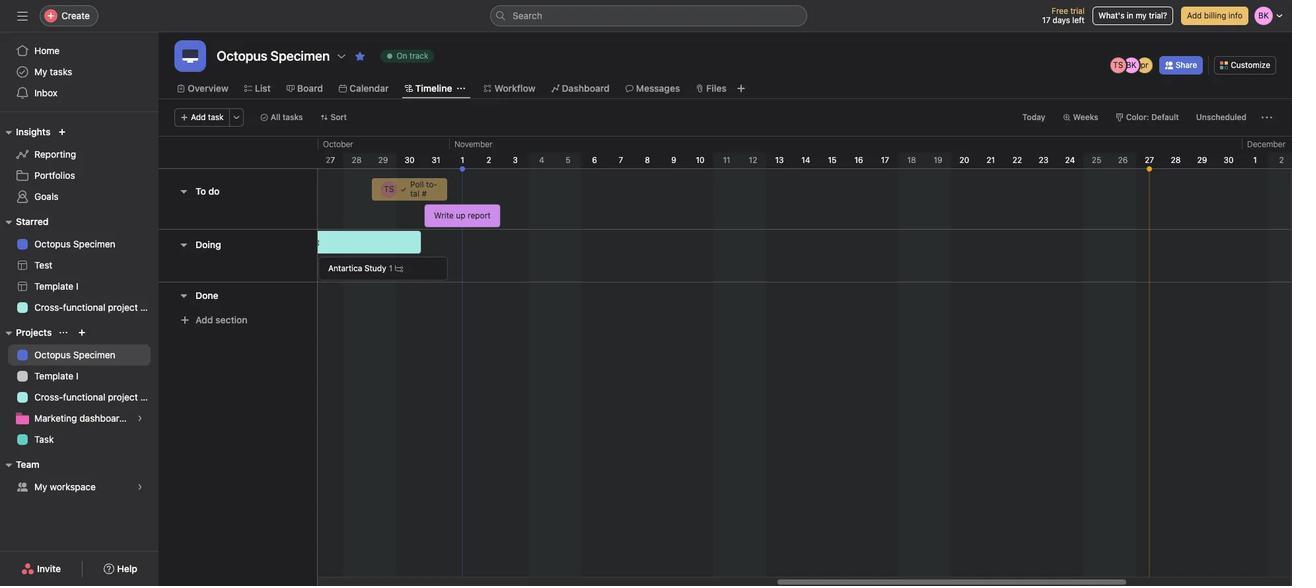 Task type: vqa. For each thing, say whether or not it's contained in the screenshot.
right 27
yes



Task type: describe. For each thing, give the bounding box(es) containing it.
1 30 from the left
[[405, 155, 415, 165]]

goals link
[[8, 186, 151, 207]]

goals
[[34, 191, 59, 202]]

add for add billing info
[[1187, 11, 1202, 20]]

specimen for template i
[[73, 349, 115, 361]]

0 horizontal spatial 17
[[881, 155, 889, 165]]

done
[[196, 290, 218, 301]]

25
[[1092, 155, 1101, 165]]

marketing dashboards
[[34, 413, 130, 424]]

sort
[[331, 112, 347, 122]]

december 1
[[1247, 139, 1286, 165]]

functional for first cross-functional project plan link from the bottom
[[63, 392, 105, 403]]

section
[[215, 314, 248, 326]]

new project or portfolio image
[[78, 329, 86, 337]]

project for first cross-functional project plan link from the bottom
[[108, 392, 138, 403]]

4
[[539, 155, 544, 165]]

color:
[[1126, 112, 1149, 122]]

hide sidebar image
[[17, 11, 28, 21]]

3
[[513, 155, 518, 165]]

show options image
[[336, 51, 347, 61]]

task link
[[8, 429, 151, 451]]

info
[[1229, 11, 1243, 20]]

workspace
[[50, 482, 96, 493]]

my workspace link
[[8, 477, 151, 498]]

2 2 from the left
[[1279, 155, 1284, 165]]

write up report
[[434, 211, 491, 221]]

my
[[1136, 11, 1147, 20]]

workflow link
[[484, 81, 536, 96]]

26
[[1118, 155, 1128, 165]]

antartica
[[328, 264, 362, 274]]

template i for 2nd template i link from the bottom
[[34, 281, 78, 292]]

on
[[397, 51, 407, 61]]

timeline link
[[405, 81, 452, 96]]

customize button
[[1214, 56, 1276, 75]]

help
[[117, 564, 137, 575]]

my workspace
[[34, 482, 96, 493]]

dashboard link
[[551, 81, 610, 96]]

doing
[[196, 239, 221, 250]]

free trial 17 days left
[[1042, 6, 1085, 25]]

marketing
[[34, 413, 77, 424]]

18
[[907, 155, 916, 165]]

billing
[[1204, 11, 1226, 20]]

0 horizontal spatial ts
[[384, 184, 394, 194]]

december
[[1247, 139, 1286, 149]]

team button
[[0, 457, 39, 473]]

i for 2nd template i link from the bottom
[[76, 281, 78, 292]]

november
[[455, 139, 493, 149]]

reporting
[[34, 149, 76, 160]]

show options, current sort, top image
[[60, 329, 68, 337]]

share button
[[1159, 56, 1203, 75]]

i for 1st template i link from the bottom
[[76, 371, 78, 382]]

board link
[[287, 81, 323, 96]]

today
[[1023, 112, 1045, 122]]

9
[[671, 155, 676, 165]]

insights button
[[0, 124, 50, 140]]

add billing info button
[[1181, 7, 1249, 25]]

unscheduled
[[1196, 112, 1247, 122]]

collapse task list for the section done image
[[178, 290, 189, 301]]

what's in my trial?
[[1099, 11, 1167, 20]]

marketing dashboards link
[[8, 408, 151, 429]]

on track button
[[375, 47, 440, 65]]

free
[[1052, 6, 1068, 16]]

1 2 from the left
[[486, 155, 491, 165]]

6
[[592, 155, 597, 165]]

new image
[[58, 128, 66, 136]]

24
[[1065, 155, 1075, 165]]

template i for 1st template i link from the bottom
[[34, 371, 78, 382]]

sort button
[[314, 108, 353, 127]]

1 27 from the left
[[326, 155, 335, 165]]

add section
[[196, 314, 248, 326]]

track
[[409, 51, 428, 61]]

inbox link
[[8, 83, 151, 104]]

17 inside free trial 17 days left
[[1042, 15, 1051, 25]]

collapse task list for the section to do image
[[178, 186, 189, 197]]

starred element
[[0, 210, 159, 321]]

11
[[723, 155, 730, 165]]

dashboards
[[79, 413, 130, 424]]

share
[[1176, 60, 1197, 70]]

0 vertical spatial ts
[[1113, 60, 1123, 70]]

my for my tasks
[[34, 66, 47, 77]]

remove from starred image
[[355, 51, 365, 61]]

more actions image
[[232, 114, 240, 122]]

see details, my workspace image
[[136, 484, 144, 492]]

2 30 from the left
[[1224, 155, 1234, 165]]

overview
[[188, 83, 228, 94]]

more actions image
[[1262, 112, 1272, 123]]

color: default
[[1126, 112, 1179, 122]]

messages
[[636, 83, 680, 94]]

template for 1st template i link from the bottom
[[34, 371, 74, 382]]

2 template i link from the top
[[8, 366, 151, 387]]

octopus specimen for template i
[[34, 349, 115, 361]]

project for second cross-functional project plan link from the bottom of the page
[[108, 302, 138, 313]]

trial
[[1070, 6, 1085, 16]]

starred button
[[0, 214, 48, 230]]

22
[[1013, 155, 1022, 165]]

poll
[[410, 180, 424, 190]]

invite button
[[13, 558, 69, 581]]

template for 2nd template i link from the bottom
[[34, 281, 74, 292]]

1 28 from the left
[[352, 155, 362, 165]]

add task button
[[174, 108, 230, 127]]

to
[[196, 186, 206, 197]]

my for my workspace
[[34, 482, 47, 493]]

default
[[1151, 112, 1179, 122]]

global element
[[0, 32, 159, 112]]

2 cross-functional project plan link from the top
[[8, 387, 158, 408]]

21
[[987, 155, 995, 165]]

my tasks
[[34, 66, 72, 77]]

see details, marketing dashboards image
[[136, 415, 144, 423]]

19
[[934, 155, 942, 165]]

1 29 from the left
[[378, 155, 388, 165]]

done button
[[196, 284, 218, 308]]

leftcount image
[[395, 265, 403, 273]]

test
[[34, 260, 52, 271]]

1 cross-functional project plan link from the top
[[8, 297, 158, 318]]

1 for november 1
[[461, 155, 464, 165]]

total
[[410, 180, 437, 199]]

projects element
[[0, 321, 159, 453]]



Task type: locate. For each thing, give the bounding box(es) containing it.
20
[[960, 155, 969, 165]]

project inside starred element
[[108, 302, 138, 313]]

plan
[[140, 302, 158, 313], [140, 392, 158, 403]]

dashboard
[[562, 83, 610, 94]]

2 vertical spatial add
[[196, 314, 213, 326]]

2 down december
[[1279, 155, 1284, 165]]

cross- inside projects 'element'
[[34, 392, 63, 403]]

1 vertical spatial add
[[191, 112, 206, 122]]

0 vertical spatial project
[[108, 302, 138, 313]]

0 vertical spatial cross-
[[34, 302, 63, 313]]

2 template from the top
[[34, 371, 74, 382]]

plan up see details, marketing dashboards image on the left bottom of the page
[[140, 392, 158, 403]]

ts left bk
[[1113, 60, 1123, 70]]

report
[[468, 211, 491, 221]]

files
[[706, 83, 727, 94]]

13
[[775, 155, 784, 165]]

octopus specimen link
[[8, 234, 151, 255], [8, 345, 151, 366]]

28 down october
[[352, 155, 362, 165]]

1 plan from the top
[[140, 302, 158, 313]]

1 i from the top
[[76, 281, 78, 292]]

1 vertical spatial my
[[34, 482, 47, 493]]

2 29 from the left
[[1197, 155, 1207, 165]]

1 octopus specimen link from the top
[[8, 234, 151, 255]]

functional up the new project or portfolio icon
[[63, 302, 105, 313]]

5
[[566, 155, 571, 165]]

2 template i from the top
[[34, 371, 78, 382]]

october
[[323, 139, 353, 149]]

calendar link
[[339, 81, 389, 96]]

task
[[34, 434, 54, 445]]

what's in my trial? button
[[1093, 7, 1173, 25]]

cross-functional project plan up the new project or portfolio icon
[[34, 302, 158, 313]]

cross-functional project plan link up the new project or portfolio icon
[[8, 297, 158, 318]]

1 vertical spatial functional
[[63, 392, 105, 403]]

my inside teams 'element'
[[34, 482, 47, 493]]

write
[[434, 211, 454, 221]]

2 octopus from the top
[[34, 349, 71, 361]]

0 vertical spatial functional
[[63, 302, 105, 313]]

2 horizontal spatial 1
[[1253, 155, 1257, 165]]

project
[[108, 302, 138, 313], [108, 392, 138, 403]]

2 plan from the top
[[140, 392, 158, 403]]

octopus specimen link down the new project or portfolio icon
[[8, 345, 151, 366]]

collapse task list for the section doing image
[[178, 240, 189, 250]]

0 horizontal spatial 28
[[352, 155, 362, 165]]

cross-functional project plan for second cross-functional project plan link from the bottom of the page
[[34, 302, 158, 313]]

0 vertical spatial add
[[1187, 11, 1202, 20]]

0 vertical spatial octopus
[[34, 238, 71, 250]]

insights element
[[0, 120, 159, 210]]

2 octopus specimen from the top
[[34, 349, 115, 361]]

home link
[[8, 40, 151, 61]]

computer image
[[182, 48, 198, 64]]

template i up "marketing"
[[34, 371, 78, 382]]

project inside 'element'
[[108, 392, 138, 403]]

octopus specimen link inside starred element
[[8, 234, 151, 255]]

17
[[1042, 15, 1051, 25], [881, 155, 889, 165]]

2 octopus specimen link from the top
[[8, 345, 151, 366]]

days
[[1053, 15, 1070, 25]]

pr
[[1141, 60, 1149, 70]]

i inside starred element
[[76, 281, 78, 292]]

portfolios
[[34, 170, 75, 181]]

inbox
[[34, 87, 58, 98]]

octopus specimen up test link
[[34, 238, 115, 250]]

0 vertical spatial template i link
[[8, 276, 151, 297]]

1 vertical spatial cross-
[[34, 392, 63, 403]]

1 octopus from the top
[[34, 238, 71, 250]]

search button
[[490, 5, 807, 26]]

1 vertical spatial project
[[108, 392, 138, 403]]

octopus for starred
[[34, 238, 71, 250]]

octopus specimen inside projects 'element'
[[34, 349, 115, 361]]

1 vertical spatial specimen
[[73, 349, 115, 361]]

0 vertical spatial plan
[[140, 302, 158, 313]]

starred
[[16, 216, 48, 227]]

to do button
[[196, 180, 220, 203]]

octopus inside projects 'element'
[[34, 349, 71, 361]]

my inside global element
[[34, 66, 47, 77]]

cross-functional project plan inside starred element
[[34, 302, 158, 313]]

1 vertical spatial cross-functional project plan
[[34, 392, 158, 403]]

30 up poll
[[405, 155, 415, 165]]

teams element
[[0, 453, 159, 501]]

0 vertical spatial template
[[34, 281, 74, 292]]

create
[[61, 10, 90, 21]]

all tasks button
[[254, 108, 309, 127]]

template i down test
[[34, 281, 78, 292]]

2 my from the top
[[34, 482, 47, 493]]

cross- up projects
[[34, 302, 63, 313]]

2
[[486, 155, 491, 165], [1279, 155, 1284, 165]]

29 left 31
[[378, 155, 388, 165]]

plan left 'done' button
[[140, 302, 158, 313]]

1 horizontal spatial 2
[[1279, 155, 1284, 165]]

17 left 18
[[881, 155, 889, 165]]

1 horizontal spatial tasks
[[283, 112, 303, 122]]

tasks for my tasks
[[50, 66, 72, 77]]

0 vertical spatial specimen
[[73, 238, 115, 250]]

tasks right all
[[283, 112, 303, 122]]

specimen up test link
[[73, 238, 115, 250]]

1 horizontal spatial ts
[[1113, 60, 1123, 70]]

1 cross- from the top
[[34, 302, 63, 313]]

octopus specimen link inside projects 'element'
[[8, 345, 151, 366]]

template inside projects 'element'
[[34, 371, 74, 382]]

1 functional from the top
[[63, 302, 105, 313]]

cross-
[[34, 302, 63, 313], [34, 392, 63, 403]]

1 left leftcount icon
[[389, 264, 393, 274]]

octopus specimen
[[34, 238, 115, 250], [34, 349, 115, 361]]

octopus for projects
[[34, 349, 71, 361]]

project down test link
[[108, 302, 138, 313]]

1 inside december 1
[[1253, 155, 1257, 165]]

plan for second cross-functional project plan link from the bottom of the page
[[140, 302, 158, 313]]

octopus specimen link up test
[[8, 234, 151, 255]]

1 vertical spatial tasks
[[283, 112, 303, 122]]

today button
[[1017, 108, 1051, 127]]

tasks for all tasks
[[283, 112, 303, 122]]

1 horizontal spatial 17
[[1042, 15, 1051, 25]]

i up marketing dashboards
[[76, 371, 78, 382]]

1 inside november 1
[[461, 155, 464, 165]]

specimen for test
[[73, 238, 115, 250]]

team
[[16, 459, 39, 470]]

template i link down test
[[8, 276, 151, 297]]

2 functional from the top
[[63, 392, 105, 403]]

2 i from the top
[[76, 371, 78, 382]]

0 vertical spatial 17
[[1042, 15, 1051, 25]]

octopus down show options, current sort, top icon
[[34, 349, 71, 361]]

template up "marketing"
[[34, 371, 74, 382]]

1 vertical spatial template
[[34, 371, 74, 382]]

left
[[1072, 15, 1085, 25]]

on track
[[397, 51, 428, 61]]

1 vertical spatial cross-functional project plan link
[[8, 387, 158, 408]]

cross-functional project plan link up marketing dashboards
[[8, 387, 158, 408]]

unscheduled button
[[1190, 108, 1253, 127]]

add down 'done' button
[[196, 314, 213, 326]]

ts left poll
[[384, 184, 394, 194]]

1 vertical spatial template i link
[[8, 366, 151, 387]]

17 left days
[[1042, 15, 1051, 25]]

7
[[619, 155, 623, 165]]

plan for first cross-functional project plan link from the bottom
[[140, 392, 158, 403]]

0 horizontal spatial 2
[[486, 155, 491, 165]]

add left task
[[191, 112, 206, 122]]

octopus up test
[[34, 238, 71, 250]]

0 horizontal spatial 29
[[378, 155, 388, 165]]

1 horizontal spatial 27
[[1145, 155, 1154, 165]]

8
[[645, 155, 650, 165]]

insights
[[16, 126, 50, 137]]

specimen inside starred element
[[73, 238, 115, 250]]

2 project from the top
[[108, 392, 138, 403]]

cross- inside starred element
[[34, 302, 63, 313]]

30 left december 1 at the top
[[1224, 155, 1234, 165]]

functional inside projects 'element'
[[63, 392, 105, 403]]

1 vertical spatial ts
[[384, 184, 394, 194]]

#
[[422, 189, 427, 199]]

calendar
[[349, 83, 389, 94]]

1 vertical spatial octopus
[[34, 349, 71, 361]]

1 horizontal spatial 30
[[1224, 155, 1234, 165]]

board
[[297, 83, 323, 94]]

2 28 from the left
[[1171, 155, 1181, 165]]

1 horizontal spatial 1
[[461, 155, 464, 165]]

antartica study
[[328, 264, 386, 274]]

29 down unscheduled dropdown button
[[1197, 155, 1207, 165]]

functional up marketing dashboards
[[63, 392, 105, 403]]

1 horizontal spatial 28
[[1171, 155, 1181, 165]]

cross-functional project plan inside projects 'element'
[[34, 392, 158, 403]]

trial?
[[1149, 11, 1167, 20]]

my
[[34, 66, 47, 77], [34, 482, 47, 493]]

2 cross-functional project plan from the top
[[34, 392, 158, 403]]

add for add section
[[196, 314, 213, 326]]

1 template i from the top
[[34, 281, 78, 292]]

1 vertical spatial octopus specimen link
[[8, 345, 151, 366]]

1 down december
[[1253, 155, 1257, 165]]

my tasks link
[[8, 61, 151, 83]]

add for add task
[[191, 112, 206, 122]]

tasks
[[50, 66, 72, 77], [283, 112, 303, 122]]

10
[[696, 155, 705, 165]]

functional
[[63, 302, 105, 313], [63, 392, 105, 403]]

0 vertical spatial my
[[34, 66, 47, 77]]

octopus specimen down the new project or portfolio icon
[[34, 349, 115, 361]]

0 vertical spatial octopus specimen
[[34, 238, 115, 250]]

functional inside starred element
[[63, 302, 105, 313]]

do
[[208, 186, 220, 197]]

27 right 26
[[1145, 155, 1154, 165]]

0 vertical spatial template i
[[34, 281, 78, 292]]

octopus specimen link for template i
[[8, 345, 151, 366]]

my down team
[[34, 482, 47, 493]]

1 cross-functional project plan from the top
[[34, 302, 158, 313]]

octopus specimen
[[217, 48, 330, 63]]

search
[[513, 10, 542, 21]]

cross-functional project plan up dashboards
[[34, 392, 158, 403]]

to do
[[196, 186, 220, 197]]

1 template i link from the top
[[8, 276, 151, 297]]

0 horizontal spatial 1
[[389, 264, 393, 274]]

1 vertical spatial i
[[76, 371, 78, 382]]

specimen inside projects 'element'
[[73, 349, 115, 361]]

tab actions image
[[457, 85, 465, 92]]

in
[[1127, 11, 1133, 20]]

2 27 from the left
[[1145, 155, 1154, 165]]

cross- for second cross-functional project plan link from the bottom of the page
[[34, 302, 63, 313]]

cross- up "marketing"
[[34, 392, 63, 403]]

2 specimen from the top
[[73, 349, 115, 361]]

test link
[[8, 255, 151, 276]]

add tab image
[[736, 83, 746, 94]]

octopus specimen inside starred element
[[34, 238, 115, 250]]

template i inside starred element
[[34, 281, 78, 292]]

1 my from the top
[[34, 66, 47, 77]]

0 vertical spatial cross-functional project plan link
[[8, 297, 158, 318]]

messages link
[[625, 81, 680, 96]]

leftcount image
[[311, 238, 319, 246]]

template inside starred element
[[34, 281, 74, 292]]

1 project from the top
[[108, 302, 138, 313]]

add left billing
[[1187, 11, 1202, 20]]

28 down default
[[1171, 155, 1181, 165]]

template down test
[[34, 281, 74, 292]]

i down test link
[[76, 281, 78, 292]]

1 horizontal spatial 29
[[1197, 155, 1207, 165]]

template i
[[34, 281, 78, 292], [34, 371, 78, 382]]

project up see details, marketing dashboards image on the left bottom of the page
[[108, 392, 138, 403]]

files link
[[696, 81, 727, 96]]

cross- for first cross-functional project plan link from the bottom
[[34, 392, 63, 403]]

1 octopus specimen from the top
[[34, 238, 115, 250]]

weeks
[[1073, 112, 1098, 122]]

plan inside projects 'element'
[[140, 392, 158, 403]]

27 down october
[[326, 155, 335, 165]]

plan inside starred element
[[140, 302, 158, 313]]

1 template from the top
[[34, 281, 74, 292]]

1 specimen from the top
[[73, 238, 115, 250]]

cross-functional project plan for first cross-functional project plan link from the bottom
[[34, 392, 158, 403]]

tasks inside dropdown button
[[283, 112, 303, 122]]

template i link up marketing dashboards
[[8, 366, 151, 387]]

2 cross- from the top
[[34, 392, 63, 403]]

november 1
[[455, 139, 493, 165]]

create button
[[40, 5, 98, 26]]

0 vertical spatial tasks
[[50, 66, 72, 77]]

tasks down home
[[50, 66, 72, 77]]

template i inside projects 'element'
[[34, 371, 78, 382]]

1 vertical spatial octopus specimen
[[34, 349, 115, 361]]

1 for december 1
[[1253, 155, 1257, 165]]

octopus inside starred element
[[34, 238, 71, 250]]

0 vertical spatial i
[[76, 281, 78, 292]]

28
[[352, 155, 362, 165], [1171, 155, 1181, 165]]

0 vertical spatial octopus specimen link
[[8, 234, 151, 255]]

add task
[[191, 112, 224, 122]]

customize
[[1231, 60, 1270, 70]]

add
[[1187, 11, 1202, 20], [191, 112, 206, 122], [196, 314, 213, 326]]

search list box
[[490, 5, 807, 26]]

i inside projects 'element'
[[76, 371, 78, 382]]

specimen down the new project or portfolio icon
[[73, 349, 115, 361]]

1 vertical spatial plan
[[140, 392, 158, 403]]

tasks inside global element
[[50, 66, 72, 77]]

0 vertical spatial cross-functional project plan
[[34, 302, 158, 313]]

list
[[255, 83, 271, 94]]

0 horizontal spatial tasks
[[50, 66, 72, 77]]

1 vertical spatial template i
[[34, 371, 78, 382]]

octopus specimen for test
[[34, 238, 115, 250]]

0 horizontal spatial 27
[[326, 155, 335, 165]]

2 down november on the top left of page
[[486, 155, 491, 165]]

functional for second cross-functional project plan link from the bottom of the page
[[63, 302, 105, 313]]

octopus specimen link for test
[[8, 234, 151, 255]]

bk
[[1126, 60, 1137, 70]]

1 vertical spatial 17
[[881, 155, 889, 165]]

0 horizontal spatial 30
[[405, 155, 415, 165]]

my up inbox
[[34, 66, 47, 77]]

1 down november on the top left of page
[[461, 155, 464, 165]]

home
[[34, 45, 60, 56]]

ts
[[1113, 60, 1123, 70], [384, 184, 394, 194]]

weeks button
[[1057, 108, 1104, 127]]

study
[[365, 264, 386, 274]]

help button
[[95, 558, 146, 581]]



